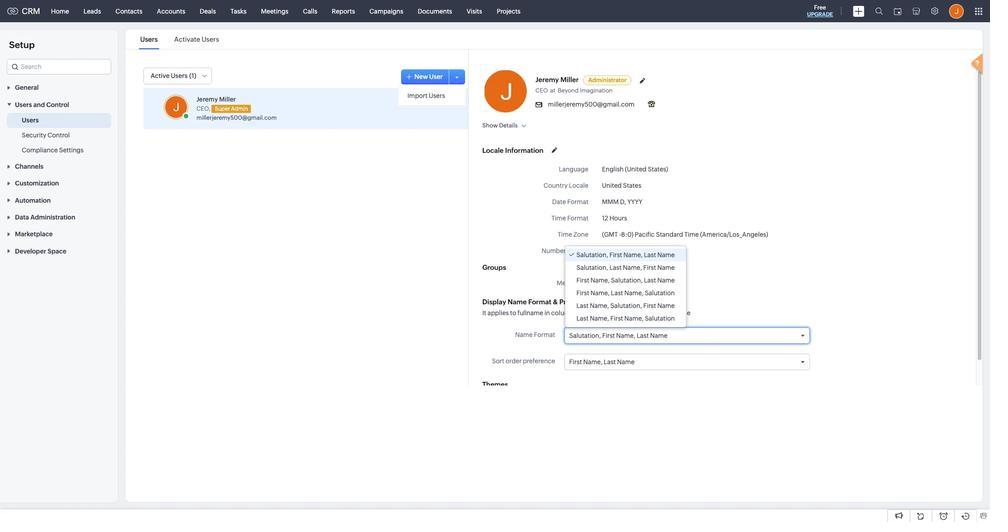 Task type: vqa. For each thing, say whether or not it's contained in the screenshot.
Conversational
no



Task type: describe. For each thing, give the bounding box(es) containing it.
salutation, first name, last name for salutation, first name, last name field at bottom
[[569, 332, 668, 340]]

name inside field
[[617, 359, 635, 366]]

0 vertical spatial millerjeremy500@gmail.com
[[548, 101, 635, 108]]

users link for security control link
[[22, 116, 39, 125]]

salutation, down first name, last name, salutation
[[611, 302, 642, 310]]

1 horizontal spatial in
[[583, 280, 589, 287]]

0 vertical spatial -
[[619, 231, 621, 238]]

format for date
[[567, 198, 589, 206]]

users inside dropdown button
[[15, 101, 32, 108]]

general button
[[0, 79, 118, 96]]

salutation, inside field
[[569, 332, 601, 340]]

reports link
[[325, 0, 362, 22]]

import
[[408, 92, 428, 99]]

contacts link
[[108, 0, 150, 22]]

(gmt -8:0) pacific standard time (america/los_angeles)
[[602, 231, 768, 238]]

zone
[[574, 231, 589, 238]]

country
[[544, 182, 568, 189]]

admin
[[231, 106, 248, 112]]

show details
[[482, 122, 518, 129]]

customization
[[15, 180, 59, 187]]

fullname
[[518, 310, 543, 317]]

tasks
[[231, 7, 247, 15]]

security control
[[22, 131, 70, 139]]

united states
[[602, 182, 642, 189]]

Salutation, First Name, Last Name field
[[565, 328, 810, 344]]

time for time zone
[[558, 231, 572, 238]]

last inside field
[[637, 332, 649, 340]]

it
[[482, 310, 486, 317]]

member
[[557, 280, 582, 287]]

activate users link
[[173, 35, 221, 43]]

leads
[[84, 7, 101, 15]]

themes
[[482, 381, 508, 389]]

0 vertical spatial locale
[[482, 146, 504, 154]]

preference
[[523, 358, 555, 365]]

last name, first name, salutation
[[577, 315, 675, 322]]

customization button
[[0, 175, 118, 192]]

yyyy
[[628, 198, 643, 206]]

salutation, first name, last name for "tree" containing salutation, first name, last name
[[577, 251, 675, 259]]

name format
[[515, 331, 555, 339]]

automation
[[15, 197, 51, 204]]

country locale
[[544, 182, 589, 189]]

miller for jeremy miller ceo, super admin millerjeremy500@gmail.com
[[219, 96, 236, 103]]

millerjeremy500@gmail.com link
[[197, 114, 277, 121]]

first inside field
[[569, 359, 582, 366]]

preferences
[[560, 298, 599, 306]]

salutation for last name, first name, salutation
[[645, 315, 675, 322]]

active users (1)
[[151, 72, 196, 79]]

projects
[[497, 7, 521, 15]]

first name, last name, salutation
[[577, 290, 675, 297]]

salutation, up member in
[[577, 264, 608, 271]]

locale information
[[482, 146, 544, 154]]

display
[[482, 298, 506, 306]]

users and control button
[[0, 96, 118, 113]]

list containing users
[[132, 30, 227, 49]]

accounts link
[[150, 0, 193, 22]]

date format
[[552, 198, 589, 206]]

activate users
[[174, 35, 219, 43]]

general
[[15, 84, 39, 91]]

meetings link
[[254, 0, 296, 22]]

member in
[[557, 280, 589, 287]]

users right activate at the left
[[202, 35, 219, 43]]

ceo
[[536, 87, 548, 94]]

users (1)
[[171, 72, 196, 79]]

search image
[[876, 7, 883, 15]]

deals link
[[193, 0, 223, 22]]

first name, salutation, last name
[[577, 277, 675, 284]]

time format
[[552, 215, 589, 222]]

show details link
[[482, 122, 526, 129]]

groups
[[482, 264, 506, 271]]

12
[[602, 215, 608, 222]]

calendar image
[[894, 7, 902, 15]]

details
[[499, 122, 518, 129]]

time zone
[[558, 231, 589, 238]]

mmm
[[602, 198, 619, 206]]

contacts
[[116, 7, 142, 15]]

order
[[506, 358, 522, 365]]

documents link
[[411, 0, 460, 22]]

first name, last name
[[569, 359, 635, 366]]

(united
[[625, 166, 647, 173]]

administrator
[[588, 77, 627, 84]]

and inside display name format & preferences it applies to fullname in column of list view, lookup fields and user name
[[648, 310, 659, 317]]

accounts
[[157, 7, 185, 15]]

developer space
[[15, 248, 66, 255]]

d,
[[620, 198, 626, 206]]

compliance settings link
[[22, 146, 84, 155]]

channels button
[[0, 158, 118, 175]]

administration
[[30, 214, 75, 221]]

name inside display name format & preferences it applies to fullname in column of list view, lookup fields and user name
[[508, 298, 527, 306]]

free
[[814, 4, 826, 11]]

home link
[[44, 0, 76, 22]]

automation button
[[0, 192, 118, 209]]

united
[[602, 182, 622, 189]]

Search text field
[[7, 59, 111, 74]]

view,
[[592, 310, 607, 317]]

standard
[[656, 231, 683, 238]]

user
[[429, 73, 443, 80]]

format for name
[[534, 331, 555, 339]]

of
[[575, 310, 581, 317]]



Task type: locate. For each thing, give the bounding box(es) containing it.
miller up beyond at top
[[561, 76, 579, 84]]

name, inside field
[[616, 332, 636, 340]]

miller up super on the top left of the page
[[219, 96, 236, 103]]

jeremy up the ceo
[[536, 76, 559, 84]]

time for time format
[[552, 215, 566, 222]]

1 vertical spatial users link
[[22, 116, 39, 125]]

deals
[[200, 7, 216, 15]]

control
[[46, 101, 69, 108], [48, 131, 70, 139]]

reports
[[332, 7, 355, 15]]

search element
[[870, 0, 889, 22]]

jeremy for jeremy miller ceo, super admin millerjeremy500@gmail.com
[[197, 96, 218, 103]]

display name format & preferences it applies to fullname in column of list view, lookup fields and user name
[[482, 298, 691, 317]]

0 horizontal spatial locale
[[482, 146, 504, 154]]

users and control region
[[0, 113, 118, 158]]

profile element
[[944, 0, 970, 22]]

0 horizontal spatial millerjeremy500@gmail.com
[[197, 114, 277, 121]]

time
[[552, 215, 566, 222], [558, 231, 572, 238], [685, 231, 699, 238]]

to
[[510, 310, 516, 317]]

users
[[140, 35, 158, 43], [202, 35, 219, 43], [429, 92, 445, 99], [15, 101, 32, 108], [22, 117, 39, 124]]

1 horizontal spatial users link
[[139, 35, 159, 43]]

language
[[559, 166, 589, 173]]

in left column
[[545, 310, 550, 317]]

compliance
[[22, 146, 58, 154]]

tree
[[565, 246, 686, 327]]

2 salutation from the top
[[645, 315, 675, 322]]

leads link
[[76, 0, 108, 22]]

control inside region
[[48, 131, 70, 139]]

salutation, first name, last name up salutation, last name, first name
[[577, 251, 675, 259]]

salutation up salutation, first name, last name field at bottom
[[645, 315, 675, 322]]

1 horizontal spatial jeremy
[[536, 76, 559, 84]]

and
[[33, 101, 45, 108], [648, 310, 659, 317]]

miller inside the 'jeremy miller ceo, super admin millerjeremy500@gmail.com'
[[219, 96, 236, 103]]

1 salutation from the top
[[645, 290, 675, 297]]

salutation, last name, first name
[[577, 264, 675, 271]]

salutation, down salutation, last name, first name
[[611, 277, 643, 284]]

users link
[[139, 35, 159, 43], [22, 116, 39, 125]]

calls link
[[296, 0, 325, 22]]

miller
[[561, 76, 579, 84], [219, 96, 236, 103]]

1 horizontal spatial miller
[[561, 76, 579, 84]]

format up the fullname
[[528, 298, 552, 306]]

jeremy up ceo,
[[197, 96, 218, 103]]

create menu image
[[853, 6, 865, 17]]

security control link
[[22, 131, 70, 140]]

salutation for first name, last name, salutation
[[645, 290, 675, 297]]

1 horizontal spatial locale
[[569, 182, 589, 189]]

-
[[619, 231, 621, 238], [602, 280, 604, 287]]

miller for jeremy miller
[[561, 76, 579, 84]]

ceo,
[[197, 105, 211, 112]]

visits link
[[460, 0, 490, 22]]

1 vertical spatial miller
[[219, 96, 236, 103]]

and inside users and control dropdown button
[[33, 101, 45, 108]]

format up zone
[[567, 215, 589, 222]]

number
[[542, 247, 566, 255]]

0 vertical spatial salutation
[[645, 290, 675, 297]]

format
[[567, 198, 589, 206], [567, 215, 589, 222], [567, 247, 589, 255], [528, 298, 552, 306], [534, 331, 555, 339]]

1 horizontal spatial and
[[648, 310, 659, 317]]

create menu element
[[848, 0, 870, 22]]

First Name, Last Name field
[[565, 355, 810, 370]]

- right (gmt
[[619, 231, 621, 238]]

user
[[660, 310, 673, 317]]

format for time
[[567, 215, 589, 222]]

time left zone
[[558, 231, 572, 238]]

salutation, down list
[[569, 332, 601, 340]]

activate
[[174, 35, 200, 43]]

campaigns link
[[362, 0, 411, 22]]

8:0)
[[621, 231, 634, 238]]

1 vertical spatial -
[[602, 280, 604, 287]]

control down the general dropdown button
[[46, 101, 69, 108]]

0 horizontal spatial -
[[602, 280, 604, 287]]

profile image
[[950, 4, 964, 18]]

1 horizontal spatial millerjeremy500@gmail.com
[[548, 101, 635, 108]]

tree containing salutation, first name, last name
[[565, 246, 686, 327]]

users link inside region
[[22, 116, 39, 125]]

users down contacts
[[140, 35, 158, 43]]

users link up security on the left top of the page
[[22, 116, 39, 125]]

- up first name, last name, salutation
[[602, 280, 604, 287]]

visits
[[467, 7, 482, 15]]

millerjeremy500@gmail.com down beyond imagination link
[[548, 101, 635, 108]]

0 vertical spatial control
[[46, 101, 69, 108]]

1 vertical spatial jeremy
[[197, 96, 218, 103]]

name inside field
[[650, 332, 668, 340]]

1 vertical spatial millerjeremy500@gmail.com
[[197, 114, 277, 121]]

new
[[415, 73, 428, 80]]

name, inside field
[[583, 359, 603, 366]]

salutation, first name, last name inside field
[[569, 332, 668, 340]]

1 horizontal spatial -
[[619, 231, 621, 238]]

upgrade
[[807, 11, 833, 18]]

active
[[151, 72, 170, 79]]

None field
[[7, 59, 111, 74]]

pacific
[[635, 231, 655, 238]]

0 horizontal spatial miller
[[219, 96, 236, 103]]

0 horizontal spatial in
[[545, 310, 550, 317]]

salutation, down zone
[[577, 251, 608, 259]]

1 vertical spatial in
[[545, 310, 550, 317]]

0 horizontal spatial and
[[33, 101, 45, 108]]

date
[[552, 198, 566, 206]]

home
[[51, 7, 69, 15]]

projects link
[[490, 0, 528, 22]]

salutation, first name, last name inside "tree"
[[577, 251, 675, 259]]

jeremy miller
[[536, 76, 579, 84]]

list
[[583, 310, 591, 317]]

name
[[674, 310, 691, 317]]

documents
[[418, 7, 452, 15]]

users link down contacts
[[139, 35, 159, 43]]

1 vertical spatial control
[[48, 131, 70, 139]]

meetings
[[261, 7, 289, 15]]

0 vertical spatial and
[[33, 101, 45, 108]]

last
[[644, 251, 656, 259], [610, 264, 622, 271], [644, 277, 656, 284], [611, 290, 623, 297], [577, 302, 589, 310], [577, 315, 589, 322], [637, 332, 649, 340], [604, 359, 616, 366]]

1 vertical spatial salutation
[[645, 315, 675, 322]]

column
[[551, 310, 574, 317]]

imagination
[[580, 87, 613, 94]]

12 hours
[[602, 215, 627, 222]]

list
[[132, 30, 227, 49]]

jeremy inside the 'jeremy miller ceo, super admin millerjeremy500@gmail.com'
[[197, 96, 218, 103]]

1 vertical spatial locale
[[569, 182, 589, 189]]

&
[[553, 298, 558, 306]]

time down date at the right
[[552, 215, 566, 222]]

first inside field
[[602, 332, 615, 340]]

0 vertical spatial salutation, first name, last name
[[577, 251, 675, 259]]

0 vertical spatial miller
[[561, 76, 579, 84]]

information
[[505, 146, 544, 154]]

settings
[[59, 146, 84, 154]]

time right standard
[[685, 231, 699, 238]]

crm
[[22, 6, 40, 16]]

new user
[[415, 73, 443, 80]]

control up compliance settings
[[48, 131, 70, 139]]

fields
[[630, 310, 646, 317]]

name
[[658, 251, 675, 259], [658, 264, 675, 271], [658, 277, 675, 284], [508, 298, 527, 306], [658, 302, 675, 310], [515, 331, 533, 339], [650, 332, 668, 340], [617, 359, 635, 366]]

format down the fullname
[[534, 331, 555, 339]]

developer space button
[[0, 243, 118, 260]]

security
[[22, 131, 46, 139]]

channels
[[15, 163, 43, 170]]

calls
[[303, 7, 317, 15]]

users up security on the left top of the page
[[22, 117, 39, 124]]

in inside display name format & preferences it applies to fullname in column of list view, lookup fields and user name
[[545, 310, 550, 317]]

campaigns
[[370, 7, 403, 15]]

1 vertical spatial salutation, first name, last name
[[569, 332, 668, 340]]

and left user
[[648, 310, 659, 317]]

import users
[[408, 92, 445, 99]]

new user button
[[401, 69, 452, 84]]

jeremy miller ceo, super admin millerjeremy500@gmail.com
[[197, 96, 277, 121]]

hours
[[610, 215, 627, 222]]

0 vertical spatial jeremy
[[536, 76, 559, 84]]

format for number
[[567, 247, 589, 255]]

users down general
[[15, 101, 32, 108]]

english (united states)
[[602, 166, 668, 173]]

format inside display name format & preferences it applies to fullname in column of list view, lookup fields and user name
[[528, 298, 552, 306]]

locale down language
[[569, 182, 589, 189]]

salutation, first name, last name down the last name, first name, salutation
[[569, 332, 668, 340]]

format up the 'time format'
[[567, 198, 589, 206]]

locale down show
[[482, 146, 504, 154]]

and down general
[[33, 101, 45, 108]]

control inside dropdown button
[[46, 101, 69, 108]]

0 horizontal spatial users link
[[22, 116, 39, 125]]

first
[[610, 251, 622, 259], [644, 264, 656, 271], [577, 277, 589, 284], [577, 290, 589, 297], [644, 302, 656, 310], [611, 315, 623, 322], [602, 332, 615, 340], [569, 359, 582, 366]]

last inside field
[[604, 359, 616, 366]]

salutation up user
[[645, 290, 675, 297]]

0 vertical spatial users link
[[139, 35, 159, 43]]

beyond
[[558, 87, 579, 94]]

123,456.789
[[602, 247, 638, 255]]

millerjeremy500@gmail.com down the admin
[[197, 114, 277, 121]]

data administration
[[15, 214, 75, 221]]

0 horizontal spatial jeremy
[[197, 96, 218, 103]]

jeremy for jeremy miller
[[536, 76, 559, 84]]

developer
[[15, 248, 46, 255]]

states
[[623, 182, 642, 189]]

in
[[583, 280, 589, 287], [545, 310, 550, 317]]

applies
[[488, 310, 509, 317]]

in right member
[[583, 280, 589, 287]]

format down zone
[[567, 247, 589, 255]]

data
[[15, 214, 29, 221]]

1 vertical spatial and
[[648, 310, 659, 317]]

0 vertical spatial in
[[583, 280, 589, 287]]

users link for activate users link
[[139, 35, 159, 43]]

users down the user
[[429, 92, 445, 99]]

users and control
[[15, 101, 69, 108]]

users inside region
[[22, 117, 39, 124]]

data administration button
[[0, 209, 118, 226]]

show
[[482, 122, 498, 129]]



